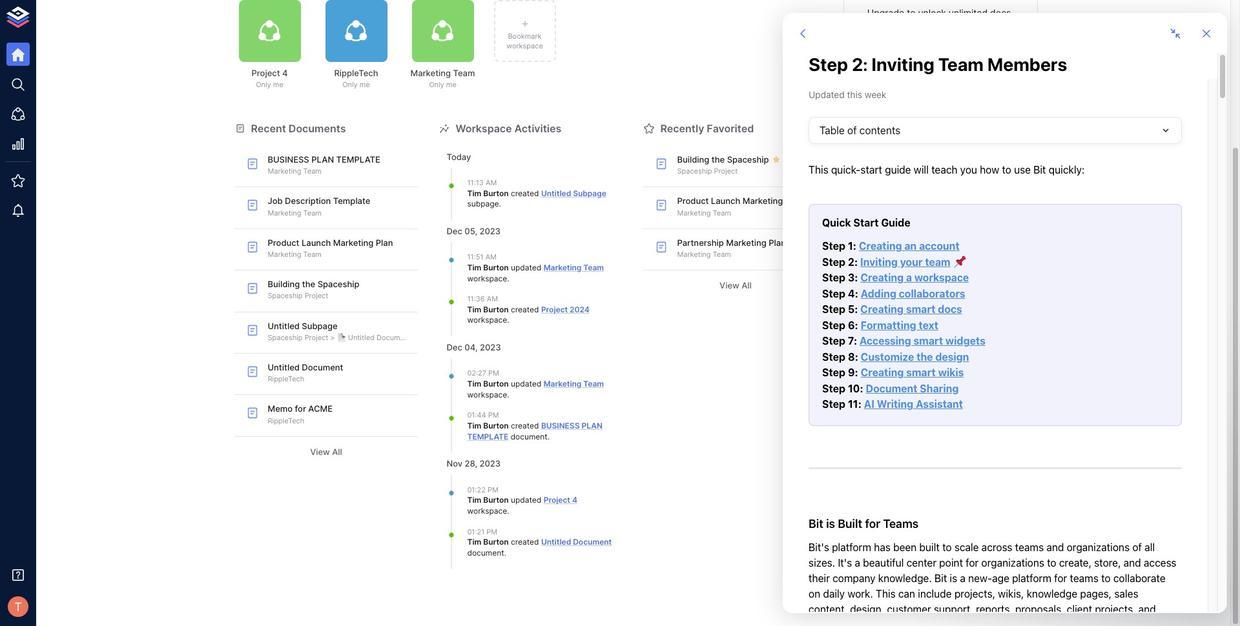 Task type: vqa. For each thing, say whether or not it's contained in the screenshot.
2nd BURTON from the bottom of the page
yes



Task type: describe. For each thing, give the bounding box(es) containing it.
acme
[[309, 404, 333, 415]]

01:22 pm tim burton updated project 4 workspace .
[[468, 486, 578, 516]]

nov
[[447, 459, 463, 470]]

05,
[[465, 226, 478, 237]]

document inside the "untitled document rippletech"
[[302, 363, 343, 373]]

plan for business plan template
[[582, 421, 603, 431]]

01:21 pm tim burton created untitled document document .
[[468, 528, 612, 558]]

building for building the spaceship spaceship project
[[268, 279, 300, 290]]

business plan template link
[[468, 421, 603, 442]]

3 help image from the top
[[844, 272, 1038, 323]]

partnership marketing plan marketing team
[[678, 238, 787, 259]]

only for project
[[256, 80, 271, 89]]

spaceship for building the spaceship spaceship project
[[318, 279, 360, 290]]

workspace inside "button"
[[507, 41, 543, 50]]

upgrade to unlock unlimited docs.
[[868, 7, 1014, 18]]

building the spaceship spaceship project
[[268, 279, 360, 301]]

11:13 am tim burton created untitled subpage subpage .
[[468, 178, 607, 209]]

recent
[[251, 122, 286, 135]]

unlock more?
[[964, 55, 1019, 66]]

product for product launch marketing plan
[[678, 196, 709, 206]]

project down building the spaceship
[[715, 167, 738, 176]]

bookmark
[[508, 31, 542, 40]]

am for marketing
[[486, 253, 497, 262]]

11:36 am tim burton created project 2024 workspace .
[[468, 295, 590, 325]]

0 vertical spatial view all button
[[644, 276, 828, 296]]

memo
[[268, 404, 293, 415]]

partnership
[[678, 238, 724, 248]]

document inside "01:21 pm tim burton created untitled document document ."
[[573, 538, 612, 547]]

11:13
[[468, 178, 484, 188]]

tim for 11:36 am tim burton created project 2024 workspace .
[[468, 305, 482, 315]]

project 4 link
[[544, 496, 578, 505]]

project inside untitled subpage spaceship project > 📄 untitled document
[[305, 333, 328, 342]]

pm up tim burton created
[[488, 411, 499, 420]]

tim for 01:21 pm tim burton created untitled document document .
[[468, 538, 482, 547]]

building the spaceship
[[678, 154, 769, 165]]

bookmark workspace button
[[494, 0, 556, 62]]

tim for 11:13 am tim burton created untitled subpage subpage .
[[468, 188, 482, 198]]

workspace for project 2024
[[468, 274, 507, 283]]

spaceship project
[[678, 167, 738, 176]]

view for the topmost view all "button"
[[720, 281, 740, 291]]

template
[[333, 196, 371, 206]]

launch for product launch marketing plan
[[711, 196, 741, 206]]

template for business plan template marketing team
[[336, 154, 381, 165]]

description
[[285, 196, 331, 206]]

spaceship for building the spaceship
[[728, 154, 769, 165]]

2023 for dec 05, 2023
[[480, 226, 501, 237]]

created for untitled document
[[511, 538, 539, 547]]

. for 11:13 am tim burton created untitled subpage subpage .
[[499, 199, 501, 209]]

workspace
[[456, 122, 512, 135]]

building for building the spaceship
[[678, 154, 710, 165]]

rippletech only me
[[334, 68, 378, 89]]

project inside "01:22 pm tim burton updated project 4 workspace ."
[[544, 496, 571, 505]]

tim for 02:27 pm tim burton updated marketing team workspace .
[[468, 379, 482, 389]]

all for left view all "button"
[[332, 447, 342, 458]]

📄
[[337, 333, 346, 342]]

job
[[268, 196, 283, 206]]

am for untitled
[[486, 178, 497, 188]]

plan for product launch marketing plan
[[786, 196, 803, 206]]

28,
[[465, 459, 478, 470]]

project 4 only me
[[252, 68, 288, 89]]

plan inside partnership marketing plan marketing team
[[769, 238, 787, 248]]

recent documents
[[251, 122, 346, 135]]

spaceship for untitled subpage spaceship project > 📄 untitled document
[[268, 333, 303, 342]]

unlimited
[[949, 7, 988, 18]]

burton for 11:51 am tim burton updated marketing team workspace .
[[484, 263, 509, 273]]

0 horizontal spatial view all button
[[234, 443, 418, 463]]

1 help image from the top
[[844, 141, 1038, 193]]

recently
[[661, 122, 705, 135]]

me for project
[[273, 80, 284, 89]]

unlock
[[919, 7, 947, 18]]

01:21
[[468, 528, 485, 537]]

product launch marketing plan marketing team
[[268, 238, 393, 259]]

plan for business plan template marketing team
[[312, 154, 334, 165]]

04,
[[465, 343, 478, 353]]

docs.
[[991, 7, 1014, 18]]

only inside rippletech only me
[[343, 80, 358, 89]]

dec 04, 2023
[[447, 343, 501, 353]]

01:44 pm
[[468, 411, 499, 420]]

more?
[[994, 55, 1019, 66]]

updated for untitled document
[[511, 496, 542, 505]]

project inside 11:36 am tim burton created project 2024 workspace .
[[542, 305, 568, 315]]

untitled subpage link
[[542, 188, 607, 198]]

unlock more? button
[[957, 51, 1022, 71]]

launch for product launch marketing plan marketing team
[[302, 238, 331, 248]]

favorited
[[707, 122, 754, 135]]

nov 28, 2023
[[447, 459, 501, 470]]

workspace inside 11:36 am tim burton created project 2024 workspace .
[[468, 316, 507, 325]]

pm for untitled
[[487, 528, 498, 537]]

burton for 02:27 pm tim burton updated marketing team workspace .
[[484, 379, 509, 389]]

11:51
[[468, 253, 484, 262]]

template for business plan template
[[468, 432, 509, 442]]

02:27
[[468, 369, 487, 378]]

business plan template
[[468, 421, 603, 442]]

dec 05, 2023
[[447, 226, 501, 237]]

document inside "01:21 pm tim burton created untitled document document ."
[[468, 549, 504, 558]]

pm for marketing
[[489, 369, 499, 378]]

to
[[908, 7, 916, 18]]

marketing team link for project 2024
[[544, 263, 604, 273]]

2023 for dec 04, 2023
[[480, 343, 501, 353]]

all for the topmost view all "button"
[[742, 281, 752, 291]]

02:27 pm tim burton updated marketing team workspace .
[[468, 369, 604, 400]]

only for marketing
[[429, 80, 444, 89]]

>
[[330, 333, 335, 342]]

document .
[[509, 432, 550, 442]]



Task type: locate. For each thing, give the bounding box(es) containing it.
1 horizontal spatial product
[[678, 196, 709, 206]]

updated left project 4 link
[[511, 496, 542, 505]]

document inside untitled subpage spaceship project > 📄 untitled document
[[377, 333, 411, 342]]

document down 01:21
[[468, 549, 504, 558]]

the
[[712, 154, 725, 165], [302, 279, 316, 290]]

plan inside business plan template marketing team
[[312, 154, 334, 165]]

0 vertical spatial subpage
[[573, 188, 607, 198]]

project up "01:21 pm tim burton created untitled document document ."
[[544, 496, 571, 505]]

project 2024 link
[[542, 305, 590, 315]]

0 horizontal spatial business
[[268, 154, 309, 165]]

2 marketing team link from the top
[[544, 379, 604, 389]]

building inside building the spaceship spaceship project
[[268, 279, 300, 290]]

burton
[[484, 188, 509, 198], [484, 263, 509, 273], [484, 305, 509, 315], [484, 379, 509, 389], [484, 421, 509, 431], [484, 496, 509, 505], [484, 538, 509, 547]]

pm inside "01:21 pm tim burton created untitled document document ."
[[487, 528, 498, 537]]

team inside product launch marketing plan marketing team
[[303, 250, 322, 259]]

0 horizontal spatial launch
[[302, 238, 331, 248]]

. for 11:36 am tim burton created project 2024 workspace .
[[507, 316, 510, 325]]

template up template at left top
[[336, 154, 381, 165]]

0 horizontal spatial document
[[302, 363, 343, 373]]

5 tim from the top
[[468, 421, 482, 431]]

1 vertical spatial view all
[[310, 447, 342, 458]]

me
[[273, 80, 284, 89], [360, 80, 370, 89], [446, 80, 457, 89]]

untitled inside 11:13 am tim burton created untitled subpage subpage .
[[542, 188, 571, 198]]

today
[[447, 152, 471, 162]]

11:51 am tim burton updated marketing team workspace .
[[468, 253, 604, 283]]

burton for 01:22 pm tim burton updated project 4 workspace .
[[484, 496, 509, 505]]

launch down job description template marketing team
[[302, 238, 331, 248]]

4 burton from the top
[[484, 379, 509, 389]]

team inside job description template marketing team
[[303, 208, 322, 218]]

1 vertical spatial plan
[[582, 421, 603, 431]]

team inside marketing team only me
[[453, 68, 475, 78]]

memo for acme rippletech
[[268, 404, 333, 426]]

am right 11:36
[[487, 295, 498, 304]]

1 dec from the top
[[447, 226, 463, 237]]

updated for business plan template
[[511, 379, 542, 389]]

view down memo for acme rippletech
[[310, 447, 330, 458]]

project left '>' at the left bottom of the page
[[305, 333, 328, 342]]

. inside "01:22 pm tim burton updated project 4 workspace ."
[[507, 507, 510, 516]]

1 horizontal spatial only
[[343, 80, 358, 89]]

created inside 11:36 am tim burton created project 2024 workspace .
[[511, 305, 539, 315]]

1 horizontal spatial building
[[678, 154, 710, 165]]

tim inside the 11:51 am tim burton updated marketing team workspace .
[[468, 263, 482, 273]]

plan inside business plan template
[[582, 421, 603, 431]]

0 vertical spatial building
[[678, 154, 710, 165]]

product inside product launch marketing plan marketing team
[[268, 238, 300, 248]]

template inside business plan template
[[468, 432, 509, 442]]

created down "01:22 pm tim burton updated project 4 workspace ."
[[511, 538, 539, 547]]

for
[[295, 404, 306, 415]]

the for building the spaceship spaceship project
[[302, 279, 316, 290]]

burton for 11:36 am tim burton created project 2024 workspace .
[[484, 305, 509, 315]]

pm for project
[[488, 486, 499, 495]]

am inside 11:13 am tim burton created untitled subpage subpage .
[[486, 178, 497, 188]]

0 horizontal spatial template
[[336, 154, 381, 165]]

0 vertical spatial business
[[268, 154, 309, 165]]

1 vertical spatial launch
[[302, 238, 331, 248]]

marketing team
[[678, 208, 732, 218]]

0 horizontal spatial subpage
[[302, 321, 338, 331]]

me for marketing
[[446, 80, 457, 89]]

product
[[678, 196, 709, 206], [268, 238, 300, 248]]

4 inside "01:22 pm tim burton updated project 4 workspace ."
[[573, 496, 578, 505]]

1 horizontal spatial all
[[742, 281, 752, 291]]

7 burton from the top
[[484, 538, 509, 547]]

0 vertical spatial updated
[[511, 263, 542, 273]]

. inside 11:36 am tim burton created project 2024 workspace .
[[507, 316, 510, 325]]

2 vertical spatial rippletech
[[268, 417, 305, 426]]

2 me from the left
[[360, 80, 370, 89]]

0 horizontal spatial view
[[310, 447, 330, 458]]

product down job
[[268, 238, 300, 248]]

0 horizontal spatial plan
[[312, 154, 334, 165]]

0 vertical spatial template
[[336, 154, 381, 165]]

dec for dec 05, 2023
[[447, 226, 463, 237]]

t
[[14, 600, 22, 615]]

1 horizontal spatial document
[[377, 333, 411, 342]]

1 horizontal spatial launch
[[711, 196, 741, 206]]

business plan template marketing team
[[268, 154, 381, 176]]

document
[[377, 333, 411, 342], [302, 363, 343, 373], [573, 538, 612, 547]]

1 vertical spatial updated
[[511, 379, 542, 389]]

1 horizontal spatial 4
[[573, 496, 578, 505]]

help image
[[844, 141, 1038, 193], [844, 206, 1038, 258], [844, 272, 1038, 323], [844, 337, 1038, 388]]

created inside "01:21 pm tim burton created untitled document document ."
[[511, 538, 539, 547]]

workspace activities
[[456, 122, 562, 135]]

3 updated from the top
[[511, 496, 542, 505]]

dialog
[[783, 13, 1228, 614]]

0 vertical spatial rippletech
[[334, 68, 378, 78]]

view all button
[[644, 276, 828, 296], [234, 443, 418, 463]]

team inside the 11:51 am tim burton updated marketing team workspace .
[[584, 263, 604, 273]]

am inside 11:36 am tim burton created project 2024 workspace .
[[487, 295, 498, 304]]

0 horizontal spatial all
[[332, 447, 342, 458]]

burton down 11:51
[[484, 263, 509, 273]]

1 tim from the top
[[468, 188, 482, 198]]

updated for project 2024
[[511, 263, 542, 273]]

marketing team link
[[544, 263, 604, 273], [544, 379, 604, 389]]

1 horizontal spatial me
[[360, 80, 370, 89]]

subpage inside untitled subpage spaceship project > 📄 untitled document
[[302, 321, 338, 331]]

updated up 11:36 am tim burton created project 2024 workspace .
[[511, 263, 542, 273]]

me inside 'project 4 only me'
[[273, 80, 284, 89]]

2 updated from the top
[[511, 379, 542, 389]]

1 vertical spatial subpage
[[302, 321, 338, 331]]

1 horizontal spatial business
[[542, 421, 580, 431]]

the inside building the spaceship spaceship project
[[302, 279, 316, 290]]

2 horizontal spatial only
[[429, 80, 444, 89]]

business down recent documents
[[268, 154, 309, 165]]

the up spaceship project
[[712, 154, 725, 165]]

1 updated from the top
[[511, 263, 542, 273]]

marketing team link up 2024
[[544, 263, 604, 273]]

business inside business plan template marketing team
[[268, 154, 309, 165]]

burton down 01:22
[[484, 496, 509, 505]]

marketing inside marketing team only me
[[411, 68, 451, 78]]

pm inside 02:27 pm tim burton updated marketing team workspace .
[[489, 369, 499, 378]]

01:44
[[468, 411, 486, 420]]

workspace inside the 11:51 am tim burton updated marketing team workspace .
[[468, 274, 507, 283]]

team
[[453, 68, 475, 78], [303, 167, 322, 176], [303, 208, 322, 218], [713, 208, 732, 218], [303, 250, 322, 259], [713, 250, 732, 259], [584, 263, 604, 273], [584, 379, 604, 389]]

workspace for untitled document
[[468, 507, 507, 516]]

marketing inside 02:27 pm tim burton updated marketing team workspace .
[[544, 379, 582, 389]]

tim down 11:36
[[468, 305, 482, 315]]

activities
[[515, 122, 562, 135]]

3 tim from the top
[[468, 305, 482, 315]]

tim down 11:13
[[468, 188, 482, 198]]

view all
[[720, 281, 752, 291], [310, 447, 342, 458]]

0 vertical spatial product
[[678, 196, 709, 206]]

marketing inside the 11:51 am tim burton updated marketing team workspace .
[[544, 263, 582, 273]]

am inside the 11:51 am tim burton updated marketing team workspace .
[[486, 253, 497, 262]]

tim for 01:22 pm tim burton updated project 4 workspace .
[[468, 496, 482, 505]]

4
[[282, 68, 288, 78], [573, 496, 578, 505]]

launch up marketing team at the top right
[[711, 196, 741, 206]]

0 horizontal spatial document
[[468, 549, 504, 558]]

team inside business plan template marketing team
[[303, 167, 322, 176]]

all
[[742, 281, 752, 291], [332, 447, 342, 458]]

1 horizontal spatial the
[[712, 154, 725, 165]]

2 created from the top
[[511, 305, 539, 315]]

0 horizontal spatial building
[[268, 279, 300, 290]]

. inside 02:27 pm tim burton updated marketing team workspace .
[[507, 390, 510, 400]]

burton inside 11:36 am tim burton created project 2024 workspace .
[[484, 305, 509, 315]]

am for project
[[487, 295, 498, 304]]

3 2023 from the top
[[480, 459, 501, 470]]

1 vertical spatial view
[[310, 447, 330, 458]]

only
[[256, 80, 271, 89], [343, 80, 358, 89], [429, 80, 444, 89]]

1 vertical spatial document
[[468, 549, 504, 558]]

2 vertical spatial updated
[[511, 496, 542, 505]]

workspace down bookmark
[[507, 41, 543, 50]]

0 vertical spatial view all
[[720, 281, 752, 291]]

burton inside 02:27 pm tim burton updated marketing team workspace .
[[484, 379, 509, 389]]

tim inside "01:21 pm tim burton created untitled document document ."
[[468, 538, 482, 547]]

tim down 02:27
[[468, 379, 482, 389]]

job description template marketing team
[[268, 196, 371, 218]]

2 vertical spatial am
[[487, 295, 498, 304]]

1 vertical spatial rippletech
[[268, 375, 305, 384]]

project left 2024
[[542, 305, 568, 315]]

workspace inside "01:22 pm tim burton updated project 4 workspace ."
[[468, 507, 507, 516]]

0 vertical spatial document
[[377, 333, 411, 342]]

view all button down partnership marketing plan marketing team
[[644, 276, 828, 296]]

unlock
[[964, 55, 992, 66]]

plan for product launch marketing plan marketing team
[[376, 238, 393, 248]]

1 vertical spatial marketing team link
[[544, 379, 604, 389]]

1 created from the top
[[511, 188, 539, 198]]

subpage
[[573, 188, 607, 198], [302, 321, 338, 331]]

2023
[[480, 226, 501, 237], [480, 343, 501, 353], [480, 459, 501, 470]]

template
[[336, 154, 381, 165], [468, 432, 509, 442]]

burton up subpage
[[484, 188, 509, 198]]

created for project 2024
[[511, 305, 539, 315]]

business inside business plan template
[[542, 421, 580, 431]]

tim burton created
[[468, 421, 542, 431]]

tim inside "01:22 pm tim burton updated project 4 workspace ."
[[468, 496, 482, 505]]

team inside partnership marketing plan marketing team
[[713, 250, 732, 259]]

2 burton from the top
[[484, 263, 509, 273]]

4 created from the top
[[511, 538, 539, 547]]

2 horizontal spatial document
[[573, 538, 612, 547]]

1 vertical spatial template
[[468, 432, 509, 442]]

product up marketing team at the top right
[[678, 196, 709, 206]]

.
[[499, 199, 501, 209], [507, 274, 510, 283], [507, 316, 510, 325], [507, 390, 510, 400], [548, 432, 550, 442], [507, 507, 510, 516], [504, 549, 507, 558]]

1 vertical spatial view all button
[[234, 443, 418, 463]]

1 only from the left
[[256, 80, 271, 89]]

2 vertical spatial 2023
[[480, 459, 501, 470]]

burton down 11:36
[[484, 305, 509, 315]]

rippletech inside the "untitled document rippletech"
[[268, 375, 305, 384]]

project
[[252, 68, 280, 78], [715, 167, 738, 176], [305, 292, 328, 301], [542, 305, 568, 315], [305, 333, 328, 342], [544, 496, 571, 505]]

burton down 01:44 pm
[[484, 421, 509, 431]]

updated
[[511, 263, 542, 273], [511, 379, 542, 389], [511, 496, 542, 505]]

1 vertical spatial building
[[268, 279, 300, 290]]

view
[[720, 281, 740, 291], [310, 447, 330, 458]]

burton inside "01:22 pm tim burton updated project 4 workspace ."
[[484, 496, 509, 505]]

7 tim from the top
[[468, 538, 482, 547]]

project inside 'project 4 only me'
[[252, 68, 280, 78]]

document down '>' at the left bottom of the page
[[302, 363, 343, 373]]

. for 11:51 am tim burton updated marketing team workspace .
[[507, 274, 510, 283]]

2023 right 04,
[[480, 343, 501, 353]]

pm right 01:22
[[488, 486, 499, 495]]

1 vertical spatial the
[[302, 279, 316, 290]]

burton for 11:13 am tim burton created untitled subpage subpage .
[[484, 188, 509, 198]]

5 burton from the top
[[484, 421, 509, 431]]

tim down 01:21
[[468, 538, 482, 547]]

dec left 04,
[[447, 343, 463, 353]]

marketing inside job description template marketing team
[[268, 208, 301, 218]]

document down project 4 link
[[573, 538, 612, 547]]

0 horizontal spatial product
[[268, 238, 300, 248]]

6 burton from the top
[[484, 496, 509, 505]]

. for 01:22 pm tim burton updated project 4 workspace .
[[507, 507, 510, 516]]

launch inside product launch marketing plan marketing team
[[302, 238, 331, 248]]

pm right 02:27
[[489, 369, 499, 378]]

created for untitled subpage
[[511, 188, 539, 198]]

1 vertical spatial am
[[486, 253, 497, 262]]

1 horizontal spatial view all button
[[644, 276, 828, 296]]

tim inside 02:27 pm tim burton updated marketing team workspace .
[[468, 379, 482, 389]]

all down 'acme'
[[332, 447, 342, 458]]

building
[[678, 154, 710, 165], [268, 279, 300, 290]]

marketing team only me
[[411, 68, 475, 89]]

template inside business plan template marketing team
[[336, 154, 381, 165]]

0 vertical spatial plan
[[312, 154, 334, 165]]

0 vertical spatial all
[[742, 281, 752, 291]]

0 vertical spatial marketing team link
[[544, 263, 604, 273]]

1 2023 from the top
[[480, 226, 501, 237]]

0 horizontal spatial view all
[[310, 447, 342, 458]]

pm inside "01:22 pm tim burton updated project 4 workspace ."
[[488, 486, 499, 495]]

11:36
[[468, 295, 485, 304]]

2 only from the left
[[343, 80, 358, 89]]

plan inside product launch marketing plan marketing team
[[376, 238, 393, 248]]

documents
[[289, 122, 346, 135]]

burton down 02:27
[[484, 379, 509, 389]]

updated inside 02:27 pm tim burton updated marketing team workspace .
[[511, 379, 542, 389]]

document down tim burton created
[[511, 432, 548, 442]]

2 help image from the top
[[844, 206, 1038, 258]]

1 vertical spatial product
[[268, 238, 300, 248]]

created inside 11:13 am tim burton created untitled subpage subpage .
[[511, 188, 539, 198]]

view all down 'acme'
[[310, 447, 342, 458]]

template down tim burton created
[[468, 432, 509, 442]]

updated inside the 11:51 am tim burton updated marketing team workspace .
[[511, 263, 542, 273]]

1 horizontal spatial document
[[511, 432, 548, 442]]

1 vertical spatial 2023
[[480, 343, 501, 353]]

dec left 05,
[[447, 226, 463, 237]]

1 horizontal spatial view all
[[720, 281, 752, 291]]

am
[[486, 178, 497, 188], [486, 253, 497, 262], [487, 295, 498, 304]]

tim
[[468, 188, 482, 198], [468, 263, 482, 273], [468, 305, 482, 315], [468, 379, 482, 389], [468, 421, 482, 431], [468, 496, 482, 505], [468, 538, 482, 547]]

pm
[[489, 369, 499, 378], [488, 411, 499, 420], [488, 486, 499, 495], [487, 528, 498, 537]]

0 vertical spatial 4
[[282, 68, 288, 78]]

plan
[[312, 154, 334, 165], [582, 421, 603, 431]]

project inside building the spaceship spaceship project
[[305, 292, 328, 301]]

team inside 02:27 pm tim burton updated marketing team workspace .
[[584, 379, 604, 389]]

workspace
[[507, 41, 543, 50], [468, 274, 507, 283], [468, 316, 507, 325], [468, 390, 507, 400], [468, 507, 507, 516]]

3 me from the left
[[446, 80, 457, 89]]

. for 02:27 pm tim burton updated marketing team workspace .
[[507, 390, 510, 400]]

spaceship inside untitled subpage spaceship project > 📄 untitled document
[[268, 333, 303, 342]]

view all down partnership marketing plan marketing team
[[720, 281, 752, 291]]

subpage inside 11:13 am tim burton created untitled subpage subpage .
[[573, 188, 607, 198]]

3 only from the left
[[429, 80, 444, 89]]

recently favorited
[[661, 122, 754, 135]]

1 vertical spatial dec
[[447, 343, 463, 353]]

marketing team link for business plan template
[[544, 379, 604, 389]]

created up the document .
[[511, 421, 539, 431]]

4 help image from the top
[[844, 337, 1038, 388]]

business for business plan template
[[542, 421, 580, 431]]

am right 11:51
[[486, 253, 497, 262]]

2023 right 05,
[[480, 226, 501, 237]]

burton for 01:21 pm tim burton created untitled document document .
[[484, 538, 509, 547]]

view all button down 'acme'
[[234, 443, 418, 463]]

workspace down 01:22
[[468, 507, 507, 516]]

bookmark workspace
[[507, 31, 543, 50]]

view for left view all "button"
[[310, 447, 330, 458]]

0 vertical spatial the
[[712, 154, 725, 165]]

plan
[[786, 196, 803, 206], [376, 238, 393, 248], [769, 238, 787, 248]]

all down partnership marketing plan marketing team
[[742, 281, 752, 291]]

only inside 'project 4 only me'
[[256, 80, 271, 89]]

untitled document link
[[542, 538, 612, 547]]

4 up recent documents
[[282, 68, 288, 78]]

workspace for business plan template
[[468, 390, 507, 400]]

tim inside 11:13 am tim burton created untitled subpage subpage .
[[468, 188, 482, 198]]

project up recent
[[252, 68, 280, 78]]

2 2023 from the top
[[480, 343, 501, 353]]

view down partnership marketing plan marketing team
[[720, 281, 740, 291]]

2 dec from the top
[[447, 343, 463, 353]]

rippletech
[[334, 68, 378, 78], [268, 375, 305, 384], [268, 417, 305, 426]]

created left untitled subpage link
[[511, 188, 539, 198]]

tim inside 11:36 am tim burton created project 2024 workspace .
[[468, 305, 482, 315]]

document
[[511, 432, 548, 442], [468, 549, 504, 558]]

0 horizontal spatial me
[[273, 80, 284, 89]]

0 vertical spatial view
[[720, 281, 740, 291]]

business
[[268, 154, 309, 165], [542, 421, 580, 431]]

. inside 11:13 am tim burton created untitled subpage subpage .
[[499, 199, 501, 209]]

the down product launch marketing plan marketing team
[[302, 279, 316, 290]]

only inside marketing team only me
[[429, 80, 444, 89]]

4 tim from the top
[[468, 379, 482, 389]]

marketing inside business plan template marketing team
[[268, 167, 301, 176]]

1 burton from the top
[[484, 188, 509, 198]]

the for building the spaceship
[[712, 154, 725, 165]]

tim down 11:51
[[468, 263, 482, 273]]

document right 📄
[[377, 333, 411, 342]]

burton inside 11:13 am tim burton created untitled subpage subpage .
[[484, 188, 509, 198]]

dec for dec 04, 2023
[[447, 343, 463, 353]]

tim for 11:51 am tim burton updated marketing team workspace .
[[468, 263, 482, 273]]

rippletech inside memo for acme rippletech
[[268, 417, 305, 426]]

workspace up 01:44 pm
[[468, 390, 507, 400]]

1 vertical spatial all
[[332, 447, 342, 458]]

burton inside "01:21 pm tim burton created untitled document document ."
[[484, 538, 509, 547]]

building down product launch marketing plan marketing team
[[268, 279, 300, 290]]

1 vertical spatial business
[[542, 421, 580, 431]]

me inside rippletech only me
[[360, 80, 370, 89]]

1 horizontal spatial plan
[[582, 421, 603, 431]]

updated inside "01:22 pm tim burton updated project 4 workspace ."
[[511, 496, 542, 505]]

2023 for nov 28, 2023
[[480, 459, 501, 470]]

am right 11:13
[[486, 178, 497, 188]]

0 vertical spatial am
[[486, 178, 497, 188]]

subpage
[[468, 199, 499, 209]]

launch
[[711, 196, 741, 206], [302, 238, 331, 248]]

workspace down 11:36
[[468, 316, 507, 325]]

0 horizontal spatial 4
[[282, 68, 288, 78]]

dec
[[447, 226, 463, 237], [447, 343, 463, 353]]

. inside the 11:51 am tim burton updated marketing team workspace .
[[507, 274, 510, 283]]

upgrade
[[868, 7, 905, 18]]

3 burton from the top
[[484, 305, 509, 315]]

01:22
[[468, 486, 486, 495]]

2023 right 28,
[[480, 459, 501, 470]]

untitled
[[542, 188, 571, 198], [268, 321, 300, 331], [348, 333, 375, 342], [268, 363, 300, 373], [542, 538, 571, 547]]

. inside "01:21 pm tim burton created untitled document document ."
[[504, 549, 507, 558]]

workspace inside 02:27 pm tim burton updated marketing team workspace .
[[468, 390, 507, 400]]

burton inside the 11:51 am tim burton updated marketing team workspace .
[[484, 263, 509, 273]]

workspace up 11:36
[[468, 274, 507, 283]]

1 marketing team link from the top
[[544, 263, 604, 273]]

product for product launch marketing plan marketing team
[[268, 238, 300, 248]]

6 tim from the top
[[468, 496, 482, 505]]

3 created from the top
[[511, 421, 539, 431]]

1 me from the left
[[273, 80, 284, 89]]

untitled subpage spaceship project > 📄 untitled document
[[268, 321, 411, 342]]

project up untitled subpage spaceship project > 📄 untitled document in the bottom of the page
[[305, 292, 328, 301]]

untitled inside "01:21 pm tim burton created untitled document document ."
[[542, 538, 571, 547]]

created
[[511, 188, 539, 198], [511, 305, 539, 315], [511, 421, 539, 431], [511, 538, 539, 547]]

4 inside 'project 4 only me'
[[282, 68, 288, 78]]

1 vertical spatial 4
[[573, 496, 578, 505]]

1 horizontal spatial view
[[720, 281, 740, 291]]

updated up tim burton created
[[511, 379, 542, 389]]

0 vertical spatial dec
[[447, 226, 463, 237]]

tim down 01:44
[[468, 421, 482, 431]]

. for 01:21 pm tim burton created untitled document document .
[[504, 549, 507, 558]]

t button
[[4, 593, 32, 622]]

created left project 2024 'link'
[[511, 305, 539, 315]]

untitled inside the "untitled document rippletech"
[[268, 363, 300, 373]]

pm right 01:21
[[487, 528, 498, 537]]

business for business plan template marketing team
[[268, 154, 309, 165]]

2 tim from the top
[[468, 263, 482, 273]]

1 horizontal spatial template
[[468, 432, 509, 442]]

1 horizontal spatial subpage
[[573, 188, 607, 198]]

marketing team link up business plan template link
[[544, 379, 604, 389]]

0 horizontal spatial the
[[302, 279, 316, 290]]

0 vertical spatial 2023
[[480, 226, 501, 237]]

4 up untitled document link
[[573, 496, 578, 505]]

1 vertical spatial document
[[302, 363, 343, 373]]

0 horizontal spatial only
[[256, 80, 271, 89]]

marketing
[[411, 68, 451, 78], [268, 167, 301, 176], [743, 196, 783, 206], [268, 208, 301, 218], [678, 208, 711, 218], [333, 238, 374, 248], [727, 238, 767, 248], [268, 250, 301, 259], [678, 250, 711, 259], [544, 263, 582, 273], [544, 379, 582, 389]]

business up the document .
[[542, 421, 580, 431]]

me inside marketing team only me
[[446, 80, 457, 89]]

burton down 01:21
[[484, 538, 509, 547]]

2 horizontal spatial me
[[446, 80, 457, 89]]

product launch marketing plan
[[678, 196, 803, 206]]

2024
[[570, 305, 590, 315]]

0 vertical spatial launch
[[711, 196, 741, 206]]

2 vertical spatial document
[[573, 538, 612, 547]]

0 vertical spatial document
[[511, 432, 548, 442]]

tim down 01:22
[[468, 496, 482, 505]]

untitled document rippletech
[[268, 363, 343, 384]]

building up spaceship project
[[678, 154, 710, 165]]



